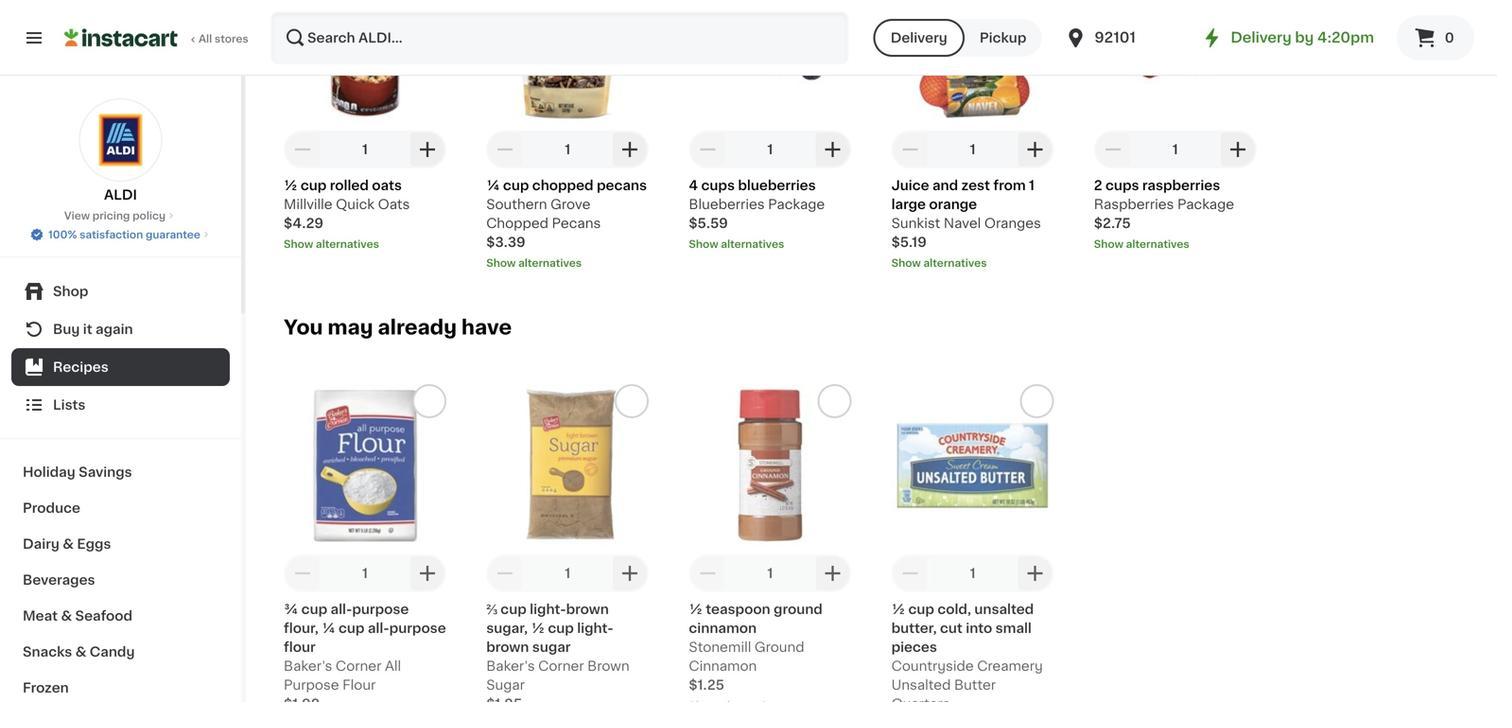 Task type: describe. For each thing, give the bounding box(es) containing it.
show inside ½ cup rolled oats millville quick oats $4.29 show alternatives
[[284, 239, 313, 249]]

delivery for delivery
[[891, 31, 948, 44]]

orange
[[930, 198, 978, 211]]

creamery
[[978, 659, 1043, 673]]

decrement quantity image for 4
[[697, 138, 719, 161]]

rolled
[[330, 179, 369, 192]]

½ for ½ teaspoon ground cinnamon stonemill ground cinnamon $1.25
[[689, 603, 703, 616]]

1 inside juice and zest from 1 large orange sunkist navel oranges $5.19 show alternatives
[[1030, 179, 1035, 192]]

buy it again link
[[11, 310, 230, 348]]

cups for 2
[[1106, 179, 1140, 192]]

small
[[996, 622, 1032, 635]]

all inside ¾ cup all-purpose flour, ¼ cup all-purpose flour baker's corner all purpose flour
[[385, 659, 401, 673]]

cup for cold,
[[909, 603, 935, 616]]

buy it again
[[53, 323, 133, 336]]

1 for ½ cup rolled oats increment quantity image
[[362, 143, 368, 156]]

frozen link
[[11, 670, 230, 702]]

cup for all-
[[302, 603, 328, 616]]

$3.39
[[487, 235, 526, 249]]

show inside the 4 cups blueberries blueberries package $5.59 show alternatives
[[689, 239, 719, 249]]

4:20pm
[[1318, 31, 1375, 44]]

brown
[[588, 659, 630, 673]]

pickup button
[[965, 19, 1042, 57]]

0 vertical spatial all
[[199, 34, 212, 44]]

lists link
[[11, 386, 230, 424]]

holiday savings link
[[11, 454, 230, 490]]

quick
[[336, 198, 375, 211]]

1 up raspberries
[[1173, 143, 1179, 156]]

alternatives inside the 4 cups blueberries blueberries package $5.59 show alternatives
[[721, 239, 785, 249]]

southern
[[487, 198, 547, 211]]

cup for rolled
[[301, 179, 327, 192]]

blueberries
[[738, 179, 816, 192]]

show inside the "2 cups raspberries raspberries package $2.75 show alternatives"
[[1095, 239, 1124, 249]]

cut
[[941, 622, 963, 635]]

½ cup rolled oats millville quick oats $4.29 show alternatives
[[284, 179, 410, 249]]

corner for brown
[[539, 659, 584, 673]]

candy
[[90, 645, 135, 659]]

by
[[1296, 31, 1315, 44]]

⅔
[[487, 603, 498, 616]]

pickup
[[980, 31, 1027, 44]]

1 up 'chopped'
[[565, 143, 571, 156]]

zest
[[962, 179, 991, 192]]

baker's for flour
[[284, 659, 332, 673]]

¼ inside ¾ cup all-purpose flour, ¼ cup all-purpose flour baker's corner all purpose flour
[[322, 622, 336, 635]]

delivery button
[[874, 19, 965, 57]]

½ inside the ⅔ cup light-brown sugar, ½ cup light- brown sugar baker's corner brown sugar
[[531, 622, 545, 635]]

show alternatives button for $2.75
[[1095, 236, 1257, 252]]

satisfaction
[[80, 229, 143, 240]]

decrement quantity image up ¾
[[291, 562, 314, 585]]

guarantee
[[146, 229, 200, 240]]

countryside
[[892, 659, 974, 673]]

meat
[[23, 609, 58, 623]]

flour,
[[284, 622, 319, 635]]

delivery for delivery by 4:20pm
[[1231, 31, 1292, 44]]

view
[[64, 211, 90, 221]]

purpose
[[284, 678, 339, 692]]

cups for 4
[[702, 179, 735, 192]]

from
[[994, 179, 1026, 192]]

½ teaspoon ground cinnamon stonemill ground cinnamon $1.25
[[689, 603, 823, 692]]

frozen
[[23, 681, 69, 695]]

shop link
[[11, 273, 230, 310]]

show alternatives button for $5.19
[[892, 255, 1055, 270]]

¼ cup chopped pecans southern grove chopped pecans $3.39 show alternatives
[[487, 179, 647, 268]]

grove
[[551, 198, 591, 211]]

$5.59
[[689, 217, 728, 230]]

pieces
[[892, 640, 938, 654]]

0 button
[[1398, 15, 1475, 61]]

cup up sugar
[[548, 622, 574, 635]]

½ for ½ cup cold, unsalted butter, cut into small pieces countryside creamery unsalted butter quarters
[[892, 603, 906, 616]]

raspberries
[[1095, 198, 1175, 211]]

chopped
[[533, 179, 594, 192]]

dairy & eggs
[[23, 537, 111, 551]]

increment quantity image for 4 cups blueberries
[[822, 138, 844, 161]]

butter,
[[892, 622, 937, 635]]

Search field
[[273, 13, 848, 62]]

juice and zest from 1 large orange sunkist navel oranges $5.19 show alternatives
[[892, 179, 1042, 268]]

again
[[96, 323, 133, 336]]

view pricing policy
[[64, 211, 166, 221]]

$2.75
[[1095, 217, 1131, 230]]

sugar,
[[487, 622, 528, 635]]

1 horizontal spatial light-
[[577, 622, 614, 635]]

decrement quantity image up "teaspoon"
[[697, 562, 719, 585]]

package for raspberries
[[1178, 198, 1235, 211]]

decrement quantity image up "⅔"
[[494, 562, 517, 585]]

alternatives inside ¼ cup chopped pecans southern grove chopped pecans $3.39 show alternatives
[[519, 258, 582, 268]]

already
[[378, 317, 457, 337]]

alternatives inside the "2 cups raspberries raspberries package $2.75 show alternatives"
[[1127, 239, 1190, 249]]

aldi link
[[79, 98, 162, 204]]

cup right flour,
[[339, 622, 365, 635]]

large
[[892, 198, 926, 211]]

corner for all
[[336, 659, 382, 673]]

teaspoon
[[706, 603, 771, 616]]

view pricing policy link
[[64, 208, 177, 223]]

lists
[[53, 398, 86, 412]]

snacks
[[23, 645, 72, 659]]

alternatives inside ½ cup rolled oats millville quick oats $4.29 show alternatives
[[316, 239, 379, 249]]

holiday savings
[[23, 466, 132, 479]]

sunkist
[[892, 217, 941, 230]]

have
[[462, 317, 512, 337]]

produce link
[[11, 490, 230, 526]]

decrement quantity image up "2"
[[1102, 138, 1125, 161]]

cup for light-
[[501, 603, 527, 616]]

show alternatives button for $4.29
[[284, 236, 447, 252]]

cup for chopped
[[503, 179, 529, 192]]

flour
[[343, 678, 376, 692]]

unsalted
[[975, 603, 1034, 616]]

holiday
[[23, 466, 75, 479]]

all stores
[[199, 34, 249, 44]]

aldi
[[104, 188, 137, 202]]

0 vertical spatial brown
[[566, 603, 609, 616]]

meat & seafood link
[[11, 598, 230, 634]]

stores
[[215, 34, 249, 44]]

92101 button
[[1065, 11, 1178, 64]]

⅔ cup light-brown sugar, ½ cup light- brown sugar baker's corner brown sugar
[[487, 603, 630, 692]]

decrement quantity image up butter,
[[899, 562, 922, 585]]

it
[[83, 323, 92, 336]]

& for dairy
[[63, 537, 74, 551]]



Task type: vqa. For each thing, say whether or not it's contained in the screenshot.
Savings
yes



Task type: locate. For each thing, give the bounding box(es) containing it.
1 package from the left
[[768, 198, 825, 211]]

¼ inside ¼ cup chopped pecans southern grove chopped pecans $3.39 show alternatives
[[487, 179, 500, 192]]

all-
[[331, 603, 352, 616], [368, 622, 390, 635]]

may
[[328, 317, 373, 337]]

1 baker's from the left
[[284, 659, 332, 673]]

snacks & candy link
[[11, 634, 230, 670]]

100% satisfaction guarantee
[[48, 229, 200, 240]]

cold,
[[938, 603, 972, 616]]

1 horizontal spatial brown
[[566, 603, 609, 616]]

0 horizontal spatial all
[[199, 34, 212, 44]]

increment quantity image for juice and zest from 1 large orange
[[1024, 138, 1047, 161]]

produce
[[23, 501, 80, 515]]

ground
[[755, 640, 805, 654]]

1 cups from the left
[[702, 179, 735, 192]]

½ up sugar
[[531, 622, 545, 635]]

½ for ½ cup rolled oats millville quick oats $4.29 show alternatives
[[284, 179, 298, 192]]

1 for 4 cups blueberries increment quantity image
[[768, 143, 773, 156]]

show alternatives button down the raspberries
[[1095, 236, 1257, 252]]

you may already have
[[284, 317, 512, 337]]

delivery left pickup
[[891, 31, 948, 44]]

alternatives down quick
[[316, 239, 379, 249]]

show down $4.29
[[284, 239, 313, 249]]

1 right from
[[1030, 179, 1035, 192]]

sugar
[[487, 678, 525, 692]]

½ cup cold, unsalted butter, cut into small pieces countryside creamery unsalted butter quarters
[[892, 603, 1043, 702]]

show alternatives button down pecans
[[487, 255, 649, 270]]

cups
[[702, 179, 735, 192], [1106, 179, 1140, 192]]

show inside ¼ cup chopped pecans southern grove chopped pecans $3.39 show alternatives
[[487, 258, 516, 268]]

1 for ½ teaspoon ground cinnamon increment quantity icon
[[768, 567, 773, 580]]

beverages
[[23, 573, 95, 587]]

baker's inside the ⅔ cup light-brown sugar, ½ cup light- brown sugar baker's corner brown sugar
[[487, 659, 535, 673]]

pecans
[[552, 217, 601, 230]]

4 cups blueberries blueberries package $5.59 show alternatives
[[689, 179, 825, 249]]

0 horizontal spatial light-
[[530, 603, 566, 616]]

0 horizontal spatial increment quantity image
[[416, 138, 439, 161]]

alternatives down navel
[[924, 258, 987, 268]]

quarters
[[892, 697, 951, 702]]

show alternatives button for $5.59
[[689, 236, 852, 252]]

1 horizontal spatial package
[[1178, 198, 1235, 211]]

1 vertical spatial &
[[61, 609, 72, 623]]

show
[[284, 239, 313, 249], [689, 239, 719, 249], [1095, 239, 1124, 249], [487, 258, 516, 268], [892, 258, 921, 268]]

0 vertical spatial all-
[[331, 603, 352, 616]]

alternatives down blueberries
[[721, 239, 785, 249]]

show alternatives button down navel
[[892, 255, 1055, 270]]

show alternatives button down blueberries
[[689, 236, 852, 252]]

all- up flour
[[368, 622, 390, 635]]

beverages link
[[11, 562, 230, 598]]

& right meat
[[61, 609, 72, 623]]

1 up rolled
[[362, 143, 368, 156]]

oats
[[378, 198, 410, 211]]

1 vertical spatial ¼
[[322, 622, 336, 635]]

corner
[[336, 659, 382, 673], [539, 659, 584, 673]]

flour
[[284, 640, 316, 654]]

decrement quantity image for ½
[[291, 138, 314, 161]]

1 for juice and zest from 1 large orange's increment quantity image
[[970, 143, 976, 156]]

increment quantity image
[[416, 138, 439, 161], [822, 138, 844, 161], [1024, 138, 1047, 161]]

alternatives inside juice and zest from 1 large orange sunkist navel oranges $5.19 show alternatives
[[924, 258, 987, 268]]

corner up flour
[[336, 659, 382, 673]]

0 vertical spatial light-
[[530, 603, 566, 616]]

0 horizontal spatial package
[[768, 198, 825, 211]]

decrement quantity image for juice
[[899, 138, 922, 161]]

¼ up southern
[[487, 179, 500, 192]]

cup up millville at the top left of page
[[301, 179, 327, 192]]

½ up butter,
[[892, 603, 906, 616]]

delivery by 4:20pm
[[1231, 31, 1375, 44]]

1 up blueberries
[[768, 143, 773, 156]]

2 cups raspberries raspberries package $2.75 show alternatives
[[1095, 179, 1235, 249]]

cup up butter,
[[909, 603, 935, 616]]

1 for ½ cup cold, unsalted butter, cut into small pieces's increment quantity icon
[[970, 567, 976, 580]]

$4.29
[[284, 217, 324, 230]]

show inside juice and zest from 1 large orange sunkist navel oranges $5.19 show alternatives
[[892, 258, 921, 268]]

purpose left sugar,
[[390, 622, 446, 635]]

corner inside the ⅔ cup light-brown sugar, ½ cup light- brown sugar baker's corner brown sugar
[[539, 659, 584, 673]]

¼ right flour,
[[322, 622, 336, 635]]

increment quantity image for ⅔ cup light-brown sugar, ½ cup light- brown sugar
[[619, 562, 642, 585]]

1 for increment quantity icon corresponding to ⅔ cup light-brown sugar, ½ cup light- brown sugar
[[565, 567, 571, 580]]

product group
[[284, 0, 447, 252], [487, 0, 649, 270], [689, 0, 852, 252], [892, 0, 1055, 270], [1095, 0, 1257, 252], [284, 384, 447, 702], [487, 384, 649, 702], [689, 384, 852, 702], [892, 384, 1055, 702]]

package inside the 4 cups blueberries blueberries package $5.59 show alternatives
[[768, 198, 825, 211]]

oranges
[[985, 217, 1042, 230]]

½ up millville at the top left of page
[[284, 179, 298, 192]]

brown
[[566, 603, 609, 616], [487, 640, 529, 654]]

delivery left by
[[1231, 31, 1292, 44]]

policy
[[133, 211, 166, 221]]

pricing
[[92, 211, 130, 221]]

shop
[[53, 285, 88, 298]]

ground
[[774, 603, 823, 616]]

all stores link
[[64, 11, 250, 64]]

corner down sugar
[[539, 659, 584, 673]]

delivery inside button
[[891, 31, 948, 44]]

increment quantity image for ¾ cup all-purpose flour, ¼ cup all-purpose flour
[[416, 562, 439, 585]]

butter
[[955, 678, 996, 692]]

1 horizontal spatial all-
[[368, 622, 390, 635]]

cinnamon
[[689, 659, 757, 673]]

2 horizontal spatial increment quantity image
[[1024, 138, 1047, 161]]

1 up ¾ cup all-purpose flour, ¼ cup all-purpose flour baker's corner all purpose flour
[[362, 567, 368, 580]]

½ inside ½ cup cold, unsalted butter, cut into small pieces countryside creamery unsalted butter quarters
[[892, 603, 906, 616]]

2 corner from the left
[[539, 659, 584, 673]]

$1.25
[[689, 678, 725, 692]]

100%
[[48, 229, 77, 240]]

baker's up purpose
[[284, 659, 332, 673]]

& for snacks
[[75, 645, 86, 659]]

2 cups from the left
[[1106, 179, 1140, 192]]

show alternatives button for $3.39
[[487, 255, 649, 270]]

decrement quantity image
[[291, 138, 314, 161], [697, 138, 719, 161], [899, 138, 922, 161], [494, 562, 517, 585], [899, 562, 922, 585]]

100% satisfaction guarantee button
[[29, 223, 212, 242]]

1 horizontal spatial cups
[[1106, 179, 1140, 192]]

2 baker's from the left
[[487, 659, 535, 673]]

1 horizontal spatial delivery
[[1231, 31, 1292, 44]]

chopped
[[487, 217, 549, 230]]

aldi logo image
[[79, 98, 162, 182]]

3 increment quantity image from the left
[[1024, 138, 1047, 161]]

0 vertical spatial purpose
[[352, 603, 409, 616]]

decrement quantity image up juice
[[899, 138, 922, 161]]

1 horizontal spatial ¼
[[487, 179, 500, 192]]

dairy
[[23, 537, 60, 551]]

baker's for sugar
[[487, 659, 535, 673]]

stonemill
[[689, 640, 752, 654]]

1 vertical spatial light-
[[577, 622, 614, 635]]

baker's up sugar in the left of the page
[[487, 659, 535, 673]]

$5.19
[[892, 235, 927, 249]]

corner inside ¾ cup all-purpose flour, ¼ cup all-purpose flour baker's corner all purpose flour
[[336, 659, 382, 673]]

decrement quantity image up southern
[[494, 138, 517, 161]]

blueberries
[[689, 198, 765, 211]]

package
[[768, 198, 825, 211], [1178, 198, 1235, 211]]

seafood
[[75, 609, 132, 623]]

dairy & eggs link
[[11, 526, 230, 562]]

& for meat
[[61, 609, 72, 623]]

0
[[1446, 31, 1455, 44]]

cup up flour,
[[302, 603, 328, 616]]

½ inside ½ cup rolled oats millville quick oats $4.29 show alternatives
[[284, 179, 298, 192]]

1 increment quantity image from the left
[[416, 138, 439, 161]]

2 increment quantity image from the left
[[822, 138, 844, 161]]

cups inside the "2 cups raspberries raspberries package $2.75 show alternatives"
[[1106, 179, 1140, 192]]

decrement quantity image up 4
[[697, 138, 719, 161]]

¾ cup all-purpose flour, ¼ cup all-purpose flour baker's corner all purpose flour
[[284, 603, 446, 692]]

delivery by 4:20pm link
[[1201, 26, 1375, 49]]

1 horizontal spatial baker's
[[487, 659, 535, 673]]

increment quantity image for ½ cup cold, unsalted butter, cut into small pieces
[[1024, 562, 1047, 585]]

alternatives down the raspberries
[[1127, 239, 1190, 249]]

navel
[[944, 217, 982, 230]]

0 horizontal spatial brown
[[487, 640, 529, 654]]

0 horizontal spatial ¼
[[322, 622, 336, 635]]

show down "$5.19"
[[892, 258, 921, 268]]

cup up sugar,
[[501, 603, 527, 616]]

package down raspberries
[[1178, 198, 1235, 211]]

0 horizontal spatial delivery
[[891, 31, 948, 44]]

cups up blueberries
[[702, 179, 735, 192]]

all
[[199, 34, 212, 44], [385, 659, 401, 673]]

cup inside ¼ cup chopped pecans southern grove chopped pecans $3.39 show alternatives
[[503, 179, 529, 192]]

juice
[[892, 179, 930, 192]]

eggs
[[77, 537, 111, 551]]

None search field
[[271, 11, 849, 64]]

show down $2.75
[[1095, 239, 1124, 249]]

1 up "teaspoon"
[[768, 567, 773, 580]]

1 up 'cold,'
[[970, 567, 976, 580]]

light- up brown
[[577, 622, 614, 635]]

recipes link
[[11, 348, 230, 386]]

¾
[[284, 603, 298, 616]]

baker's inside ¾ cup all-purpose flour, ¼ cup all-purpose flour baker's corner all purpose flour
[[284, 659, 332, 673]]

& left eggs
[[63, 537, 74, 551]]

1 vertical spatial purpose
[[390, 622, 446, 635]]

package down blueberries
[[768, 198, 825, 211]]

cup inside ½ cup cold, unsalted butter, cut into small pieces countryside creamery unsalted butter quarters
[[909, 603, 935, 616]]

cups inside the 4 cups blueberries blueberries package $5.59 show alternatives
[[702, 179, 735, 192]]

light- up sugar
[[530, 603, 566, 616]]

0 horizontal spatial all-
[[331, 603, 352, 616]]

2 vertical spatial &
[[75, 645, 86, 659]]

0 vertical spatial &
[[63, 537, 74, 551]]

brown down sugar,
[[487, 640, 529, 654]]

instacart logo image
[[64, 26, 178, 49]]

& left candy
[[75, 645, 86, 659]]

1 vertical spatial all
[[385, 659, 401, 673]]

1 up zest
[[970, 143, 976, 156]]

1 for increment quantity icon related to ¾ cup all-purpose flour, ¼ cup all-purpose flour
[[362, 567, 368, 580]]

increment quantity image for ½ teaspoon ground cinnamon
[[822, 562, 844, 585]]

½ inside ½ teaspoon ground cinnamon stonemill ground cinnamon $1.25
[[689, 603, 703, 616]]

0 horizontal spatial cups
[[702, 179, 735, 192]]

all- right ¾
[[331, 603, 352, 616]]

increment quantity image for ½ cup rolled oats
[[416, 138, 439, 161]]

0 vertical spatial ¼
[[487, 179, 500, 192]]

oats
[[372, 179, 402, 192]]

1 horizontal spatial corner
[[539, 659, 584, 673]]

1
[[362, 143, 368, 156], [565, 143, 571, 156], [768, 143, 773, 156], [970, 143, 976, 156], [1173, 143, 1179, 156], [1030, 179, 1035, 192], [362, 567, 368, 580], [565, 567, 571, 580], [768, 567, 773, 580], [970, 567, 976, 580]]

1 vertical spatial all-
[[368, 622, 390, 635]]

package inside the "2 cups raspberries raspberries package $2.75 show alternatives"
[[1178, 198, 1235, 211]]

1 horizontal spatial increment quantity image
[[822, 138, 844, 161]]

show down $5.59
[[689, 239, 719, 249]]

4
[[689, 179, 698, 192]]

1 corner from the left
[[336, 659, 382, 673]]

baker's
[[284, 659, 332, 673], [487, 659, 535, 673]]

increment quantity image
[[619, 138, 642, 161], [1227, 138, 1250, 161], [416, 562, 439, 585], [619, 562, 642, 585], [822, 562, 844, 585], [1024, 562, 1047, 585]]

recipes
[[53, 361, 109, 374]]

brown up sugar
[[566, 603, 609, 616]]

decrement quantity image up millville at the top left of page
[[291, 138, 314, 161]]

alternatives down pecans
[[519, 258, 582, 268]]

cup inside ½ cup rolled oats millville quick oats $4.29 show alternatives
[[301, 179, 327, 192]]

package for blueberries
[[768, 198, 825, 211]]

0 horizontal spatial baker's
[[284, 659, 332, 673]]

1 up the ⅔ cup light-brown sugar, ½ cup light- brown sugar baker's corner brown sugar
[[565, 567, 571, 580]]

cups up the raspberries
[[1106, 179, 1140, 192]]

you
[[284, 317, 323, 337]]

½ up cinnamon
[[689, 603, 703, 616]]

cup up southern
[[503, 179, 529, 192]]

2 package from the left
[[1178, 198, 1235, 211]]

savings
[[79, 466, 132, 479]]

1 vertical spatial brown
[[487, 640, 529, 654]]

show alternatives button down quick
[[284, 236, 447, 252]]

purpose up flour
[[352, 603, 409, 616]]

raspberries
[[1143, 179, 1221, 192]]

sugar
[[533, 640, 571, 654]]

show down $3.39
[[487, 258, 516, 268]]

1 horizontal spatial all
[[385, 659, 401, 673]]

service type group
[[874, 19, 1042, 57]]

meat & seafood
[[23, 609, 132, 623]]

show alternatives button
[[284, 236, 447, 252], [689, 236, 852, 252], [1095, 236, 1257, 252], [487, 255, 649, 270], [892, 255, 1055, 270]]

decrement quantity image
[[494, 138, 517, 161], [1102, 138, 1125, 161], [291, 562, 314, 585], [697, 562, 719, 585]]

0 horizontal spatial corner
[[336, 659, 382, 673]]

2
[[1095, 179, 1103, 192]]



